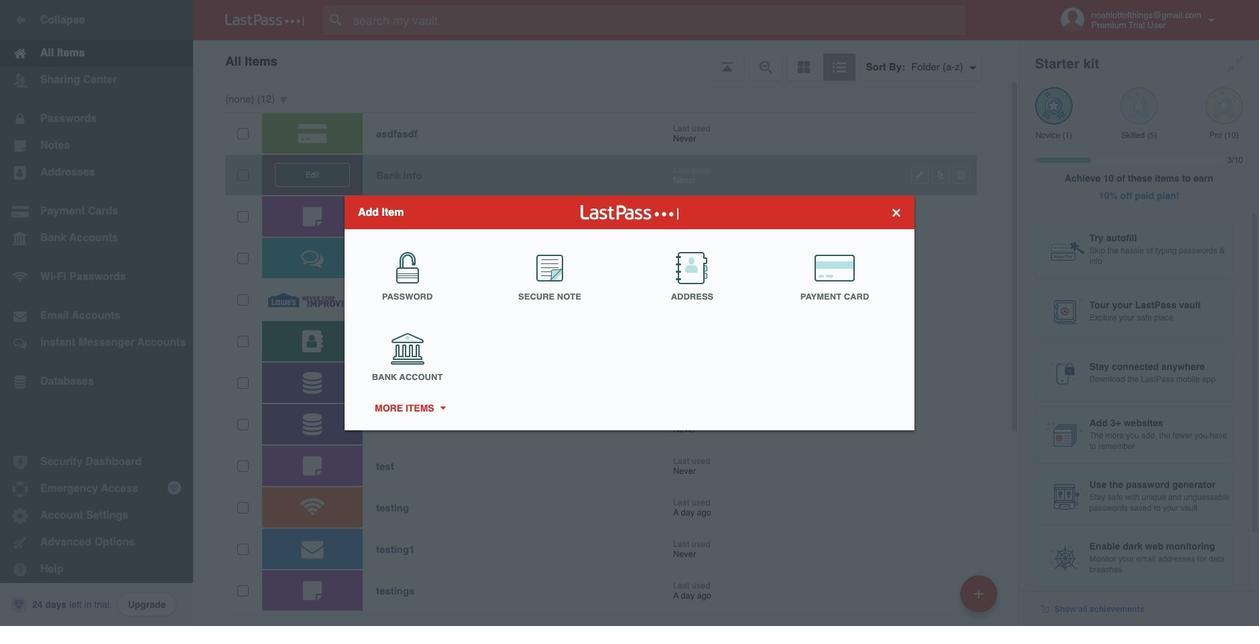 Task type: vqa. For each thing, say whether or not it's contained in the screenshot.
search my vault Text Box
yes



Task type: describe. For each thing, give the bounding box(es) containing it.
caret right image
[[438, 407, 447, 410]]

new item image
[[974, 589, 984, 598]]

new item navigation
[[956, 571, 1006, 626]]

Search search field
[[323, 5, 992, 35]]

main navigation navigation
[[0, 0, 193, 626]]

lastpass image
[[225, 14, 304, 26]]



Task type: locate. For each thing, give the bounding box(es) containing it.
dialog
[[345, 196, 915, 431]]

search my vault text field
[[323, 5, 992, 35]]

vault options navigation
[[193, 40, 1019, 80]]



